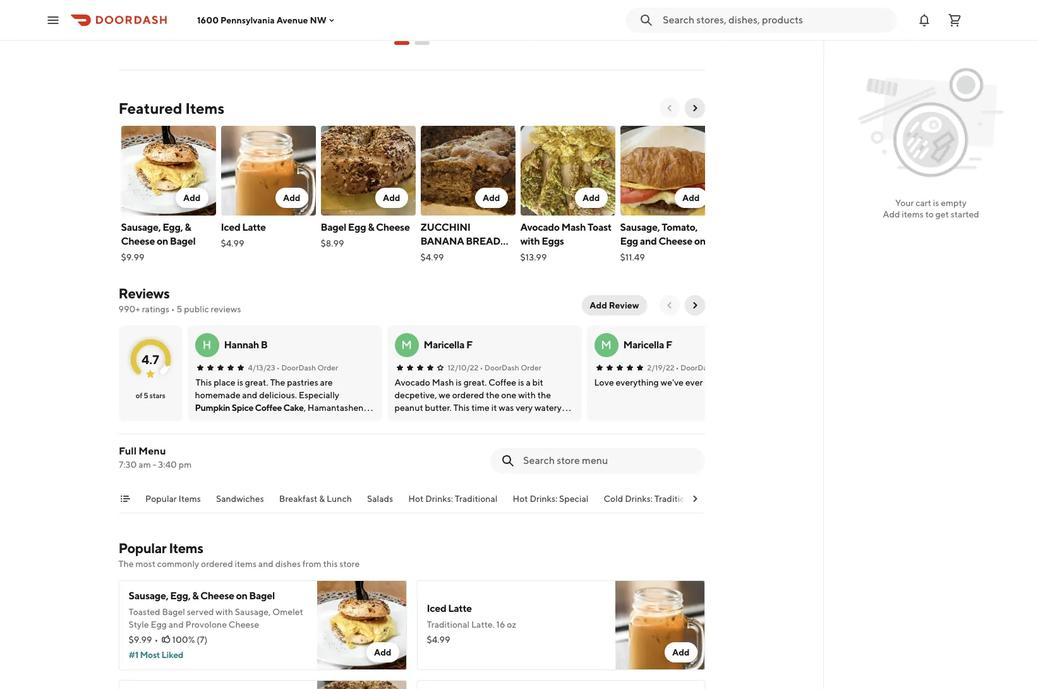 Task type: describe. For each thing, give the bounding box(es) containing it.
featured items
[[119, 99, 225, 117]]

hot drinks: traditional button
[[408, 493, 498, 513]]

popular items
[[145, 494, 201, 504]]

to for get
[[926, 209, 935, 219]]

zucchini banana bread with chocolate chips and walnuts image
[[421, 126, 516, 216]]

cheese for sausage, egg, & cheese on bagel $9.99
[[121, 235, 155, 247]]

from
[[303, 559, 322, 569]]

popular items button
[[145, 493, 201, 513]]

0 items, open order cart image
[[948, 12, 963, 28]]

sausage, tomato, egg and cheese on croissant image
[[621, 126, 716, 216]]

hannah
[[224, 339, 259, 351]]

reviews
[[119, 285, 170, 302]]

this
[[323, 559, 338, 569]]

hot drinks: traditional
[[408, 494, 498, 504]]

with for sausage, egg, & cheese on bagel toasted bagel served with sausage, omelet style egg and provolone  cheese
[[216, 607, 233, 617]]

hot for hot drinks: traditional
[[408, 494, 424, 504]]

maricella for 2/19/22
[[624, 339, 665, 351]]

nw
[[310, 15, 327, 25]]

bagel egg & cheese $8.99
[[321, 221, 410, 249]]

traditional for iced
[[427, 620, 470, 630]]

provolone
[[186, 620, 227, 630]]

0 vertical spatial bagel egg & cheese image
[[321, 126, 416, 216]]

• doordash review
[[676, 363, 743, 372]]

1600 pennsylvania avenue nw button
[[197, 15, 337, 25]]

cheese for bagel egg & cheese $8.99
[[376, 221, 410, 233]]

1 horizontal spatial review
[[717, 363, 743, 372]]

sausage, for sausage, egg, & cheese on bagel $9.99
[[121, 221, 161, 233]]

cake
[[284, 403, 304, 413]]

2
[[188, 0, 194, 8]]

next image
[[690, 300, 700, 310]]

breakfast & lunch
[[279, 494, 352, 504]]

doordash for 4/13/23
[[281, 363, 316, 372]]

special
[[559, 494, 589, 504]]

add inside button
[[590, 300, 608, 310]]

maricella for 12/10/22
[[424, 339, 465, 351]]

Store search: begin typing to search for stores available on DoorDash text field
[[663, 13, 890, 27]]

latte.
[[472, 620, 495, 630]]

croissant
[[621, 249, 663, 261]]

egg inside bagel egg & cheese $8.99
[[348, 221, 366, 233]]

stars
[[150, 391, 165, 400]]

drinks: for hot drinks: special
[[530, 494, 558, 504]]

iced for iced latte
[[221, 221, 241, 233]]

maricella f for 2/19/22
[[624, 339, 673, 351]]

$11.49
[[621, 252, 646, 262]]

style
[[129, 620, 149, 630]]

iced latte traditional latte. 16 oz $4.99
[[427, 603, 517, 645]]

$9.99 •
[[129, 635, 158, 645]]

$4.99 inside iced latte $4.99
[[221, 238, 244, 249]]

scroll menu navigation right image
[[690, 494, 700, 504]]

notification bell image
[[918, 12, 933, 28]]

traditional for cold
[[655, 494, 697, 504]]

100%
[[172, 635, 195, 645]]

of
[[136, 391, 142, 400]]

1 vertical spatial $9.99
[[129, 635, 152, 645]]

avocado mash toast with eggs $13.99
[[521, 221, 612, 262]]

and inside popular items the most commonly ordered items and dishes from this store
[[259, 559, 274, 569]]

your
[[896, 198, 915, 208]]

• for 4/13/23
[[277, 363, 280, 372]]

sausage, tomato, egg and cheese on croissant
[[621, 221, 706, 261]]

sandwiches button
[[216, 493, 264, 513]]

egg inside sausage, egg, & cheese on bagel toasted bagel served with sausage, omelet style egg and provolone  cheese
[[151, 620, 167, 630]]

am
[[138, 460, 151, 470]]

7:30
[[119, 460, 137, 470]]

omelet
[[273, 607, 303, 617]]

#1 most liked
[[129, 650, 183, 660]]

reviews
[[211, 304, 241, 314]]

& for sausage, egg, & cheese on bagel toasted bagel served with sausage, omelet style egg and provolone  cheese
[[192, 590, 199, 602]]

cheese inside sausage, tomato, egg and cheese on croissant
[[659, 235, 693, 247]]

sausage, for sausage, tomato, egg and cheese on croissant
[[621, 221, 660, 233]]

bagel up omelet
[[249, 590, 275, 602]]

cold drinks: traditional
[[604, 494, 697, 504]]

1 vertical spatial bagel egg & cheese image
[[317, 680, 407, 689]]

popular for popular items
[[145, 494, 177, 504]]

order for h
[[318, 363, 338, 372]]

breakfast & lunch button
[[279, 493, 352, 513]]

hannah b
[[224, 339, 268, 351]]

• doordash order for h
[[277, 363, 338, 372]]

h
[[203, 338, 211, 352]]

coffee
[[255, 403, 282, 413]]

b
[[261, 339, 268, 351]]

orders
[[196, 0, 228, 8]]

most
[[136, 559, 156, 569]]

avocado
[[521, 221, 560, 233]]

with for 40% off first 2 orders up to $10 off with 40welcome, valid on subtotals $15
[[294, 0, 316, 8]]

& for sausage, egg, & cheese on bagel $9.99
[[185, 221, 191, 233]]

review inside add review button
[[609, 300, 640, 310]]

with inside avocado mash toast with eggs $13.99
[[521, 235, 540, 247]]

1600
[[197, 15, 219, 25]]

and inside sausage, egg, & cheese on bagel toasted bagel served with sausage, omelet style egg and provolone  cheese
[[169, 620, 184, 630]]

first
[[166, 0, 186, 8]]

salads
[[367, 494, 393, 504]]

is
[[934, 198, 940, 208]]

3:40
[[158, 460, 177, 470]]

cheese for sausage, egg, & cheese on bagel toasted bagel served with sausage, omelet style egg and provolone  cheese
[[200, 590, 234, 602]]

your cart is empty add items to get started
[[884, 198, 980, 219]]

egg inside sausage, tomato, egg and cheese on croissant
[[621, 235, 639, 247]]

full
[[119, 445, 136, 457]]

add review button
[[583, 295, 647, 316]]

990+
[[119, 304, 140, 314]]

0 horizontal spatial sausage, egg, & cheese on bagel image
[[121, 126, 216, 216]]

egg, for sausage, egg, & cheese on bagel $9.99
[[163, 221, 183, 233]]

toasted
[[129, 607, 160, 617]]

bagel inside sausage, egg, & cheese on bagel $9.99
[[170, 235, 196, 247]]

pm
[[178, 460, 191, 470]]



Task type: locate. For each thing, give the bounding box(es) containing it.
traditional for hot
[[455, 494, 498, 504]]

2 vertical spatial items
[[169, 540, 203, 556]]

0 vertical spatial to
[[245, 0, 256, 8]]

doordash for 2/19/22
[[681, 363, 716, 372]]

items inside your cart is empty add items to get started
[[903, 209, 924, 219]]

1 horizontal spatial iced latte image
[[616, 581, 705, 670]]

0 vertical spatial $4.99
[[221, 238, 244, 249]]

reviews link
[[119, 285, 170, 302]]

with up provolone
[[216, 607, 233, 617]]

sausage, egg, & cheese on bagel image
[[121, 126, 216, 216], [317, 581, 407, 670]]

0 horizontal spatial maricella f
[[424, 339, 473, 351]]

0 horizontal spatial 5
[[144, 391, 148, 400]]

oz
[[507, 620, 517, 630]]

0 horizontal spatial order
[[318, 363, 338, 372]]

2 vertical spatial $4.99
[[427, 635, 451, 645]]

select promotional banner element
[[394, 32, 430, 54]]

to
[[245, 0, 256, 8], [926, 209, 935, 219]]

4.7
[[142, 352, 159, 366]]

0 vertical spatial egg
[[348, 221, 366, 233]]

to for $10
[[245, 0, 256, 8]]

doordash for 12/10/22
[[485, 363, 520, 372]]

& inside sausage, egg, & cheese on bagel $9.99
[[185, 221, 191, 233]]

popular for popular items the most commonly ordered items and dishes from this store
[[119, 540, 167, 556]]

maricella up 2/19/22
[[624, 339, 665, 351]]

sausage, egg, & cheese on bagel $9.99
[[121, 221, 196, 262]]

traditional inside iced latte traditional latte. 16 oz $4.99
[[427, 620, 470, 630]]

popular items the most commonly ordered items and dishes from this store
[[119, 540, 360, 569]]

1 horizontal spatial doordash
[[485, 363, 520, 372]]

open menu image
[[46, 12, 61, 28]]

items for popular items
[[178, 494, 201, 504]]

1 horizontal spatial m
[[601, 338, 612, 352]]

egg, inside sausage, egg, & cheese on bagel toasted bagel served with sausage, omelet style egg and provolone  cheese
[[170, 590, 191, 602]]

0 horizontal spatial iced
[[221, 221, 241, 233]]

sausage, inside sausage, tomato, egg and cheese on croissant
[[621, 221, 660, 233]]

•
[[171, 304, 175, 314], [277, 363, 280, 372], [480, 363, 483, 372], [676, 363, 680, 372], [155, 635, 158, 645]]

1 m from the left
[[402, 338, 412, 352]]

drinks: for cold drinks: traditional
[[625, 494, 653, 504]]

0 horizontal spatial and
[[169, 620, 184, 630]]

2 vertical spatial and
[[169, 620, 184, 630]]

f up "12/10/22"
[[467, 339, 473, 351]]

1 maricella f from the left
[[424, 339, 473, 351]]

iced for traditional latte. 16 oz
[[427, 603, 447, 615]]

2 doordash from the left
[[485, 363, 520, 372]]

to left get
[[926, 209, 935, 219]]

-
[[152, 460, 156, 470]]

up
[[230, 0, 243, 8]]

0 horizontal spatial with
[[216, 607, 233, 617]]

0 vertical spatial 5
[[177, 304, 182, 314]]

2 m from the left
[[601, 338, 612, 352]]

2/19/22
[[648, 363, 675, 372]]

drinks: inside the hot drinks: special button
[[530, 494, 558, 504]]

2 horizontal spatial and
[[640, 235, 657, 247]]

bagel up reviews 990+ ratings • 5 public reviews
[[170, 235, 196, 247]]

salads button
[[367, 493, 393, 513]]

1 horizontal spatial egg
[[348, 221, 366, 233]]

hot for hot drinks: special
[[513, 494, 528, 504]]

3 drinks: from the left
[[625, 494, 653, 504]]

on down 'up'
[[230, 9, 243, 23]]

1 vertical spatial with
[[521, 235, 540, 247]]

$9.99 down style
[[129, 635, 152, 645]]

2 horizontal spatial doordash
[[681, 363, 716, 372]]

get
[[936, 209, 950, 219]]

on inside sausage, egg, & cheese on bagel $9.99
[[157, 235, 168, 247]]

doordash right 2/19/22
[[681, 363, 716, 372]]

$4.99 inside iced latte traditional latte. 16 oz $4.99
[[427, 635, 451, 645]]

1 vertical spatial 5
[[144, 391, 148, 400]]

1 off from the left
[[150, 0, 164, 8]]

0 horizontal spatial hot
[[408, 494, 424, 504]]

drinks: left special
[[530, 494, 558, 504]]

2 hot from the left
[[513, 494, 528, 504]]

3 doordash from the left
[[681, 363, 716, 372]]

40%
[[125, 0, 148, 8]]

sausage, egg, & cheese on bagel image down store
[[317, 581, 407, 670]]

2 horizontal spatial egg
[[621, 235, 639, 247]]

• for 12/10/22
[[480, 363, 483, 372]]

1 horizontal spatial and
[[259, 559, 274, 569]]

sausage, inside sausage, egg, & cheese on bagel $9.99
[[121, 221, 161, 233]]

cheese inside sausage, egg, & cheese on bagel $9.99
[[121, 235, 155, 247]]

cart
[[916, 198, 932, 208]]

0 horizontal spatial to
[[245, 0, 256, 8]]

1 horizontal spatial drinks:
[[530, 494, 558, 504]]

on down popular items the most commonly ordered items and dishes from this store
[[236, 590, 248, 602]]

cheese
[[376, 221, 410, 233], [121, 235, 155, 247], [659, 235, 693, 247], [200, 590, 234, 602], [229, 620, 259, 630]]

latte for iced latte
[[242, 221, 266, 233]]

0 vertical spatial sausage, egg, & cheese on bagel image
[[121, 126, 216, 216]]

$8.99
[[321, 238, 344, 249]]

Item Search search field
[[523, 454, 695, 468]]

• doordash order up cake
[[277, 363, 338, 372]]

items
[[185, 99, 225, 117], [178, 494, 201, 504], [169, 540, 203, 556]]

1 horizontal spatial off
[[278, 0, 292, 8]]

iced inside iced latte $4.99
[[221, 221, 241, 233]]

1 vertical spatial egg,
[[170, 590, 191, 602]]

mash
[[562, 221, 586, 233]]

bagel
[[321, 221, 347, 233], [170, 235, 196, 247], [249, 590, 275, 602], [162, 607, 185, 617]]

store
[[340, 559, 360, 569]]

with inside sausage, egg, & cheese on bagel toasted bagel served with sausage, omelet style egg and provolone  cheese
[[216, 607, 233, 617]]

1 vertical spatial latte
[[448, 603, 472, 615]]

0 vertical spatial with
[[294, 0, 316, 8]]

1 horizontal spatial order
[[521, 363, 542, 372]]

$9.99 up reviews link
[[121, 252, 145, 262]]

latte inside iced latte $4.99
[[242, 221, 266, 233]]

add button
[[176, 188, 208, 208], [276, 188, 308, 208], [376, 188, 408, 208], [475, 188, 508, 208], [575, 188, 608, 208], [675, 188, 708, 208], [367, 642, 399, 663], [665, 642, 698, 663]]

latte inside iced latte traditional latte. 16 oz $4.99
[[448, 603, 472, 615]]

started
[[951, 209, 980, 219]]

off up the 40welcome,
[[150, 0, 164, 8]]

items inside popular items the most commonly ordered items and dishes from this store
[[169, 540, 203, 556]]

items down your at the right top
[[903, 209, 924, 219]]

2 • doordash order from the left
[[480, 363, 542, 372]]

pumpkin spice coffee cake button
[[195, 402, 304, 414]]

f up 2/19/22
[[666, 339, 673, 351]]

popular
[[145, 494, 177, 504], [119, 540, 167, 556]]

iced latte image
[[221, 126, 316, 216], [616, 581, 705, 670]]

& inside sausage, egg, & cheese on bagel toasted bagel served with sausage, omelet style egg and provolone  cheese
[[192, 590, 199, 602]]

2 horizontal spatial drinks:
[[625, 494, 653, 504]]

drinks: right salads
[[425, 494, 453, 504]]

on inside sausage, egg, & cheese on bagel toasted bagel served with sausage, omelet style egg and provolone  cheese
[[236, 590, 248, 602]]

2 drinks: from the left
[[530, 494, 558, 504]]

and inside sausage, tomato, egg and cheese on croissant
[[640, 235, 657, 247]]

iced inside iced latte traditional latte. 16 oz $4.99
[[427, 603, 447, 615]]

2 f from the left
[[666, 339, 673, 351]]

2 vertical spatial with
[[216, 607, 233, 617]]

1 • doordash order from the left
[[277, 363, 338, 372]]

maricella up "12/10/22"
[[424, 339, 465, 351]]

ratings
[[142, 304, 170, 314]]

2 maricella f from the left
[[624, 339, 673, 351]]

eggs
[[542, 235, 564, 247]]

avenue
[[277, 15, 308, 25]]

drinks:
[[425, 494, 453, 504], [530, 494, 558, 504], [625, 494, 653, 504]]

1 vertical spatial iced latte image
[[616, 581, 705, 670]]

items right featured
[[185, 99, 225, 117]]

& for bagel egg & cheese $8.99
[[368, 221, 374, 233]]

egg,
[[163, 221, 183, 233], [170, 590, 191, 602]]

maricella f for 12/10/22
[[424, 339, 473, 351]]

$10
[[258, 0, 276, 8]]

of 5 stars
[[136, 391, 165, 400]]

popular inside popular items the most commonly ordered items and dishes from this store
[[119, 540, 167, 556]]

1 horizontal spatial with
[[294, 0, 316, 8]]

ordered
[[201, 559, 233, 569]]

0 vertical spatial and
[[640, 235, 657, 247]]

egg, for sausage, egg, & cheese on bagel toasted bagel served with sausage, omelet style egg and provolone  cheese
[[170, 590, 191, 602]]

sausage, for sausage, egg, & cheese on bagel toasted bagel served with sausage, omelet style egg and provolone  cheese
[[129, 590, 168, 602]]

full menu 7:30 am - 3:40 pm
[[119, 445, 191, 470]]

items for popular items the most commonly ordered items and dishes from this store
[[169, 540, 203, 556]]

• doordash order right "12/10/22"
[[480, 363, 542, 372]]

• right 2/19/22
[[676, 363, 680, 372]]

1 horizontal spatial items
[[903, 209, 924, 219]]

m for 12/10/22
[[402, 338, 412, 352]]

$13.99
[[521, 252, 547, 262]]

1 vertical spatial sausage, egg, & cheese on bagel image
[[317, 581, 407, 670]]

1 drinks: from the left
[[425, 494, 453, 504]]

1 vertical spatial items
[[178, 494, 201, 504]]

1 hot from the left
[[408, 494, 424, 504]]

order for m
[[521, 363, 542, 372]]

• right ratings at the top
[[171, 304, 175, 314]]

liked
[[162, 650, 183, 660]]

2 order from the left
[[521, 363, 542, 372]]

items down pm
[[178, 494, 201, 504]]

& inside 'button'
[[319, 494, 325, 504]]

iced latte $4.99
[[221, 221, 266, 249]]

traditional
[[455, 494, 498, 504], [655, 494, 697, 504], [427, 620, 470, 630]]

1600 pennsylvania avenue nw
[[197, 15, 327, 25]]

on down "tomato,"
[[695, 235, 706, 247]]

tomato,
[[662, 221, 698, 233]]

add inside your cart is empty add items to get started
[[884, 209, 901, 219]]

public
[[184, 304, 209, 314]]

hot drinks: special
[[513, 494, 589, 504]]

0 vertical spatial egg,
[[163, 221, 183, 233]]

drinks: inside cold drinks: traditional button
[[625, 494, 653, 504]]

show menu categories image
[[120, 494, 130, 504]]

avocado mash toast with eggs image
[[521, 126, 616, 216]]

40welcome,
[[125, 9, 202, 23]]

reviews 990+ ratings • 5 public reviews
[[119, 285, 241, 314]]

• for 2/19/22
[[676, 363, 680, 372]]

5 left public
[[177, 304, 182, 314]]

to inside your cart is empty add items to get started
[[926, 209, 935, 219]]

cheese inside bagel egg & cheese $8.99
[[376, 221, 410, 233]]

to right 'up'
[[245, 0, 256, 8]]

1 vertical spatial to
[[926, 209, 935, 219]]

popular down 3:40
[[145, 494, 177, 504]]

1 vertical spatial $4.99
[[421, 252, 444, 262]]

m for 2/19/22
[[601, 338, 612, 352]]

featured
[[119, 99, 182, 117]]

f for 2/19/22
[[666, 339, 673, 351]]

0 horizontal spatial iced latte image
[[221, 126, 316, 216]]

to inside "40% off first 2 orders up to $10 off with 40welcome, valid on subtotals $15"
[[245, 0, 256, 8]]

12/10/22
[[448, 363, 479, 372]]

on up the reviews
[[157, 235, 168, 247]]

0 horizontal spatial off
[[150, 0, 164, 8]]

1 vertical spatial egg
[[621, 235, 639, 247]]

on inside "40% off first 2 orders up to $10 off with 40welcome, valid on subtotals $15"
[[230, 9, 243, 23]]

doordash
[[281, 363, 316, 372], [485, 363, 520, 372], [681, 363, 716, 372]]

next button of carousel image
[[690, 103, 700, 113]]

1 horizontal spatial maricella f
[[624, 339, 673, 351]]

1 doordash from the left
[[281, 363, 316, 372]]

& inside bagel egg & cheese $8.99
[[368, 221, 374, 233]]

5 right of
[[144, 391, 148, 400]]

1 horizontal spatial f
[[666, 339, 673, 351]]

with up the $15
[[294, 0, 316, 8]]

and
[[640, 235, 657, 247], [259, 559, 274, 569], [169, 620, 184, 630]]

items right ordered
[[235, 559, 257, 569]]

1 horizontal spatial latte
[[448, 603, 472, 615]]

breakfast
[[279, 494, 317, 504]]

1 horizontal spatial to
[[926, 209, 935, 219]]

dishes
[[275, 559, 301, 569]]

drinks: for hot drinks: traditional
[[425, 494, 453, 504]]

hot right salads
[[408, 494, 424, 504]]

2 maricella from the left
[[624, 339, 665, 351]]

latte for traditional latte. 16 oz
[[448, 603, 472, 615]]

0 horizontal spatial • doordash order
[[277, 363, 338, 372]]

with inside "40% off first 2 orders up to $10 off with 40welcome, valid on subtotals $15"
[[294, 0, 316, 8]]

0 vertical spatial items
[[903, 209, 924, 219]]

items up 'commonly' at the bottom of page
[[169, 540, 203, 556]]

0 horizontal spatial maricella
[[424, 339, 465, 351]]

bagel egg & cheese image
[[321, 126, 416, 216], [317, 680, 407, 689]]

0 horizontal spatial items
[[235, 559, 257, 569]]

4/13/23
[[248, 363, 276, 372]]

sausage,
[[121, 221, 161, 233], [621, 221, 660, 233], [129, 590, 168, 602], [235, 607, 271, 617]]

• inside reviews 990+ ratings • 5 public reviews
[[171, 304, 175, 314]]

(7)
[[197, 635, 208, 645]]

popular inside button
[[145, 494, 177, 504]]

and up 100%
[[169, 620, 184, 630]]

1 f from the left
[[467, 339, 473, 351]]

1 horizontal spatial sausage, egg, & cheese on bagel image
[[317, 581, 407, 670]]

1 vertical spatial iced
[[427, 603, 447, 615]]

featured items heading
[[119, 98, 225, 118]]

• right "12/10/22"
[[480, 363, 483, 372]]

toast
[[588, 221, 612, 233]]

• up #1 most liked
[[155, 635, 158, 645]]

cold drinks: traditional button
[[604, 493, 697, 513]]

on inside sausage, tomato, egg and cheese on croissant
[[695, 235, 706, 247]]

doordash right "12/10/22"
[[485, 363, 520, 372]]

commonly
[[157, 559, 199, 569]]

1 horizontal spatial hot
[[513, 494, 528, 504]]

bagel up $8.99
[[321, 221, 347, 233]]

drinks: right cold
[[625, 494, 653, 504]]

pennsylvania
[[221, 15, 275, 25]]

0 vertical spatial iced
[[221, 221, 241, 233]]

1 horizontal spatial maricella
[[624, 339, 665, 351]]

and left dishes at bottom
[[259, 559, 274, 569]]

add review
[[590, 300, 640, 310]]

with up "$13.99" at the right of the page
[[521, 235, 540, 247]]

empty
[[942, 198, 967, 208]]

• doordash order for m
[[480, 363, 542, 372]]

0 horizontal spatial f
[[467, 339, 473, 351]]

hot
[[408, 494, 424, 504], [513, 494, 528, 504]]

hot drinks: special button
[[513, 493, 589, 513]]

1 order from the left
[[318, 363, 338, 372]]

drinks: inside hot drinks: traditional button
[[425, 494, 453, 504]]

0 vertical spatial review
[[609, 300, 640, 310]]

maricella f up 2/19/22
[[624, 339, 673, 351]]

items inside popular items the most commonly ordered items and dishes from this store
[[235, 559, 257, 569]]

previous button of carousel image
[[665, 103, 675, 113]]

0 horizontal spatial review
[[609, 300, 640, 310]]

#1
[[129, 650, 138, 660]]

pumpkin
[[195, 403, 230, 413]]

0 horizontal spatial m
[[402, 338, 412, 352]]

cold
[[604, 494, 623, 504]]

1 vertical spatial review
[[717, 363, 743, 372]]

sausage, egg, & cheese on bagel image down featured items
[[121, 126, 216, 216]]

0 horizontal spatial drinks:
[[425, 494, 453, 504]]

sandwiches
[[216, 494, 264, 504]]

0 horizontal spatial egg
[[151, 620, 167, 630]]

5 inside reviews 990+ ratings • 5 public reviews
[[177, 304, 182, 314]]

• right the 4/13/23
[[277, 363, 280, 372]]

1 maricella from the left
[[424, 339, 465, 351]]

items for featured items
[[185, 99, 225, 117]]

0 horizontal spatial latte
[[242, 221, 266, 233]]

pumpkin spice coffee cake
[[195, 403, 304, 413]]

0 vertical spatial $9.99
[[121, 252, 145, 262]]

• doordash order
[[277, 363, 338, 372], [480, 363, 542, 372]]

previous image
[[665, 300, 675, 310]]

0 horizontal spatial doordash
[[281, 363, 316, 372]]

sausage, egg, & cheese on bagel toasted bagel served with sausage, omelet style egg and provolone  cheese
[[129, 590, 303, 630]]

egg, inside sausage, egg, & cheese on bagel $9.99
[[163, 221, 183, 233]]

bagel inside bagel egg & cheese $8.99
[[321, 221, 347, 233]]

1 vertical spatial items
[[235, 559, 257, 569]]

popular up the most at the bottom
[[119, 540, 167, 556]]

off up 'avenue'
[[278, 0, 292, 8]]

0 vertical spatial popular
[[145, 494, 177, 504]]

1 vertical spatial and
[[259, 559, 274, 569]]

and up croissant
[[640, 235, 657, 247]]

items inside "heading"
[[185, 99, 225, 117]]

$9.99 inside sausage, egg, & cheese on bagel $9.99
[[121, 252, 145, 262]]

hot left special
[[513, 494, 528, 504]]

16
[[497, 620, 506, 630]]

menu
[[138, 445, 166, 457]]

maricella f up "12/10/22"
[[424, 339, 473, 351]]

$15
[[293, 9, 310, 23]]

iced
[[221, 221, 241, 233], [427, 603, 447, 615]]

0 vertical spatial iced latte image
[[221, 126, 316, 216]]

doordash right the 4/13/23
[[281, 363, 316, 372]]

2 horizontal spatial with
[[521, 235, 540, 247]]

40% off first 2 orders up to $10 off with 40welcome, valid on subtotals $15
[[125, 0, 316, 23]]

2 vertical spatial egg
[[151, 620, 167, 630]]

bagel left "served"
[[162, 607, 185, 617]]

0 vertical spatial latte
[[242, 221, 266, 233]]

0 vertical spatial items
[[185, 99, 225, 117]]

items
[[903, 209, 924, 219], [235, 559, 257, 569]]

items inside button
[[178, 494, 201, 504]]

1 vertical spatial popular
[[119, 540, 167, 556]]

2 off from the left
[[278, 0, 292, 8]]

1 horizontal spatial 5
[[177, 304, 182, 314]]

lunch
[[327, 494, 352, 504]]

most
[[140, 650, 160, 660]]

1 horizontal spatial • doordash order
[[480, 363, 542, 372]]

1 horizontal spatial iced
[[427, 603, 447, 615]]

f for 12/10/22
[[467, 339, 473, 351]]



Task type: vqa. For each thing, say whether or not it's contained in the screenshot.


